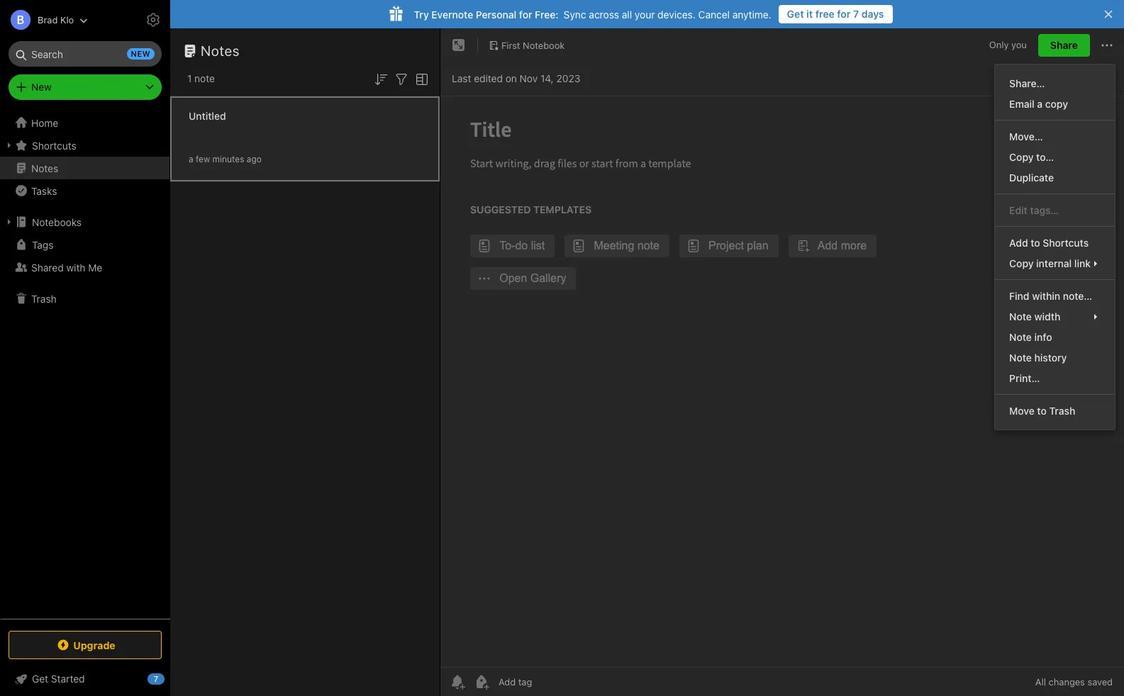 Task type: locate. For each thing, give the bounding box(es) containing it.
0 vertical spatial get
[[788, 8, 804, 20]]

1 vertical spatial copy
[[1010, 258, 1034, 270]]

devices.
[[658, 8, 696, 20]]

get it free for 7 days
[[788, 8, 885, 20]]

print…
[[1010, 373, 1041, 385]]

tree containing home
[[0, 111, 170, 619]]

expand note image
[[451, 37, 468, 54]]

0 vertical spatial to
[[1031, 237, 1041, 249]]

shortcuts inside 'dropdown list' menu
[[1043, 237, 1089, 249]]

copy inside field
[[1010, 258, 1034, 270]]

0 horizontal spatial notes
[[31, 162, 58, 174]]

shortcuts
[[32, 139, 77, 152], [1043, 237, 1089, 249]]

a
[[1038, 98, 1043, 110], [189, 154, 193, 164]]

nov
[[520, 72, 538, 84]]

to right move
[[1038, 405, 1047, 417]]

note left info
[[1010, 331, 1033, 343]]

note
[[195, 72, 215, 84]]

width
[[1035, 311, 1061, 323]]

dropdown list menu
[[996, 73, 1116, 422]]

a left few on the top left of page
[[189, 154, 193, 164]]

2 copy from the top
[[1010, 258, 1034, 270]]

0 horizontal spatial 7
[[154, 675, 158, 684]]

only you
[[990, 39, 1028, 51]]

add a reminder image
[[449, 674, 466, 691]]

to for move
[[1038, 405, 1047, 417]]

first
[[502, 39, 521, 51]]

notes
[[201, 43, 240, 59], [31, 162, 58, 174]]

first notebook button
[[484, 35, 570, 55]]

note down find
[[1010, 311, 1033, 323]]

2023
[[557, 72, 581, 84]]

1 horizontal spatial 7
[[854, 8, 860, 20]]

print… link
[[996, 368, 1116, 389]]

tree
[[0, 111, 170, 619]]

1 for from the left
[[838, 8, 851, 20]]

0 vertical spatial a
[[1038, 98, 1043, 110]]

notes up tasks
[[31, 162, 58, 174]]

new
[[131, 49, 150, 58]]

0 horizontal spatial get
[[32, 673, 48, 686]]

0 vertical spatial trash
[[31, 293, 57, 305]]

a inside 'dropdown list' menu
[[1038, 98, 1043, 110]]

1 horizontal spatial trash
[[1050, 405, 1076, 417]]

1 copy from the top
[[1010, 151, 1034, 163]]

share button
[[1039, 34, 1091, 57]]

0 vertical spatial 7
[[854, 8, 860, 20]]

Add filters field
[[393, 70, 410, 88]]

1 horizontal spatial notes
[[201, 43, 240, 59]]

for for 7
[[838, 8, 851, 20]]

1 vertical spatial 7
[[154, 675, 158, 684]]

shared
[[31, 262, 64, 274]]

notes inside tree
[[31, 162, 58, 174]]

note window element
[[441, 28, 1125, 697]]

find
[[1010, 290, 1030, 302]]

1 vertical spatial shortcuts
[[1043, 237, 1089, 249]]

started
[[51, 673, 85, 686]]

trash down print… link
[[1050, 405, 1076, 417]]

note up print…
[[1010, 352, 1033, 364]]

Account field
[[0, 6, 88, 34]]

trash down shared
[[31, 293, 57, 305]]

new search field
[[18, 41, 155, 67]]

add tag image
[[473, 674, 490, 691]]

a few minutes ago
[[189, 154, 262, 164]]

changes
[[1049, 677, 1086, 688]]

anytime.
[[733, 8, 772, 20]]

for left free:
[[519, 8, 533, 20]]

home
[[31, 117, 58, 129]]

trash
[[31, 293, 57, 305], [1050, 405, 1076, 417]]

7 inside button
[[854, 8, 860, 20]]

copy down the "add"
[[1010, 258, 1034, 270]]

copy
[[1046, 98, 1069, 110]]

copy to… link
[[996, 147, 1116, 167]]

info
[[1035, 331, 1053, 343]]

share
[[1051, 39, 1079, 51]]

add filters image
[[393, 71, 410, 88]]

1 horizontal spatial for
[[838, 8, 851, 20]]

0 horizontal spatial for
[[519, 8, 533, 20]]

0 horizontal spatial shortcuts
[[32, 139, 77, 152]]

7 left days
[[854, 8, 860, 20]]

for right free
[[838, 8, 851, 20]]

2 note from the top
[[1010, 331, 1033, 343]]

get inside help and learning task checklist field
[[32, 673, 48, 686]]

0 vertical spatial shortcuts
[[32, 139, 77, 152]]

14,
[[541, 72, 554, 84]]

0 horizontal spatial trash
[[31, 293, 57, 305]]

1 horizontal spatial get
[[788, 8, 804, 20]]

only
[[990, 39, 1010, 51]]

first notebook
[[502, 39, 565, 51]]

move… link
[[996, 126, 1116, 147]]

to right the "add"
[[1031, 237, 1041, 249]]

personal
[[476, 8, 517, 20]]

within
[[1033, 290, 1061, 302]]

evernote
[[432, 8, 474, 20]]

a left copy
[[1038, 98, 1043, 110]]

get left the started
[[32, 673, 48, 686]]

get inside button
[[788, 8, 804, 20]]

2 vertical spatial note
[[1010, 352, 1033, 364]]

get left it
[[788, 8, 804, 20]]

0 vertical spatial note
[[1010, 311, 1033, 323]]

try
[[414, 8, 429, 20]]

note for note width
[[1010, 311, 1033, 323]]

note inside "link"
[[1010, 331, 1033, 343]]

note for note info
[[1010, 331, 1033, 343]]

untitled
[[189, 110, 226, 122]]

home link
[[0, 111, 170, 134]]

notes link
[[0, 157, 170, 180]]

it
[[807, 8, 813, 20]]

find within note… link
[[996, 286, 1116, 307]]

tasks
[[31, 185, 57, 197]]

3 note from the top
[[1010, 352, 1033, 364]]

0 vertical spatial copy
[[1010, 151, 1034, 163]]

copy for copy to…
[[1010, 151, 1034, 163]]

edited
[[474, 72, 503, 84]]

add
[[1010, 237, 1029, 249]]

tags
[[32, 239, 54, 251]]

Sort options field
[[373, 70, 390, 88]]

note inside field
[[1010, 311, 1033, 323]]

1 vertical spatial get
[[32, 673, 48, 686]]

notebooks
[[32, 216, 82, 228]]

move
[[1010, 405, 1035, 417]]

7
[[854, 8, 860, 20], [154, 675, 158, 684]]

click to collapse image
[[165, 671, 176, 688]]

shortcuts down home
[[32, 139, 77, 152]]

1 horizontal spatial shortcuts
[[1043, 237, 1089, 249]]

0 vertical spatial notes
[[201, 43, 240, 59]]

last edited on nov 14, 2023
[[452, 72, 581, 84]]

try evernote personal for free: sync across all your devices. cancel anytime.
[[414, 8, 772, 20]]

note for note history
[[1010, 352, 1033, 364]]

you
[[1012, 39, 1028, 51]]

for for free:
[[519, 8, 533, 20]]

2 for from the left
[[519, 8, 533, 20]]

shortcuts button
[[0, 134, 170, 157]]

1 vertical spatial to
[[1038, 405, 1047, 417]]

shortcuts up copy internal link link
[[1043, 237, 1089, 249]]

notes up note
[[201, 43, 240, 59]]

copy internal link link
[[996, 253, 1116, 274]]

your
[[635, 8, 655, 20]]

note history
[[1010, 352, 1068, 364]]

0 horizontal spatial a
[[189, 154, 193, 164]]

for inside button
[[838, 8, 851, 20]]

1 vertical spatial note
[[1010, 331, 1033, 343]]

7 left click to collapse image
[[154, 675, 158, 684]]

1
[[187, 72, 192, 84]]

note
[[1010, 311, 1033, 323], [1010, 331, 1033, 343], [1010, 352, 1033, 364]]

1 vertical spatial trash
[[1050, 405, 1076, 417]]

for
[[838, 8, 851, 20], [519, 8, 533, 20]]

1 vertical spatial notes
[[31, 162, 58, 174]]

copy internal link
[[1010, 258, 1091, 270]]

expand notebooks image
[[4, 216, 15, 228]]

saved
[[1088, 677, 1113, 688]]

email a copy link
[[996, 94, 1116, 114]]

1 note from the top
[[1010, 311, 1033, 323]]

copy down move…
[[1010, 151, 1034, 163]]

get
[[788, 8, 804, 20], [32, 673, 48, 686]]

1 horizontal spatial a
[[1038, 98, 1043, 110]]



Task type: vqa. For each thing, say whether or not it's contained in the screenshot.
3rd Note from the top of the the Dropdown List MENU
yes



Task type: describe. For each thing, give the bounding box(es) containing it.
upgrade button
[[9, 632, 162, 660]]

View options field
[[410, 70, 431, 88]]

on
[[506, 72, 517, 84]]

me
[[88, 262, 102, 274]]

copy to…
[[1010, 151, 1055, 163]]

7 inside help and learning task checklist field
[[154, 675, 158, 684]]

all
[[622, 8, 632, 20]]

note history link
[[996, 348, 1116, 368]]

Note width field
[[996, 307, 1116, 327]]

all changes saved
[[1036, 677, 1113, 688]]

email a copy
[[1010, 98, 1069, 110]]

Copy internal link field
[[996, 253, 1116, 274]]

history
[[1035, 352, 1068, 364]]

link
[[1075, 258, 1091, 270]]

trash inside move to trash link
[[1050, 405, 1076, 417]]

get for get it free for 7 days
[[788, 8, 804, 20]]

find within note…
[[1010, 290, 1093, 302]]

klo
[[60, 14, 74, 25]]

to…
[[1037, 151, 1055, 163]]

Add tag field
[[497, 676, 604, 689]]

notebook
[[523, 39, 565, 51]]

move…
[[1010, 131, 1044, 143]]

with
[[66, 262, 86, 274]]

tags…
[[1031, 204, 1060, 216]]

shortcuts inside 'button'
[[32, 139, 77, 152]]

duplicate link
[[996, 167, 1116, 188]]

cancel
[[699, 8, 730, 20]]

tasks button
[[0, 180, 170, 202]]

move to trash
[[1010, 405, 1076, 417]]

days
[[862, 8, 885, 20]]

brad klo
[[38, 14, 74, 25]]

share…
[[1010, 77, 1046, 89]]

few
[[196, 154, 210, 164]]

internal
[[1037, 258, 1072, 270]]

trash inside trash link
[[31, 293, 57, 305]]

ago
[[247, 154, 262, 164]]

get it free for 7 days button
[[779, 5, 893, 23]]

across
[[589, 8, 620, 20]]

edit
[[1010, 204, 1028, 216]]

last
[[452, 72, 472, 84]]

More actions field
[[1099, 34, 1116, 57]]

sync
[[564, 8, 587, 20]]

free
[[816, 8, 835, 20]]

shared with me link
[[0, 256, 170, 279]]

new
[[31, 81, 52, 93]]

notebooks link
[[0, 211, 170, 233]]

trash link
[[0, 287, 170, 310]]

to for add
[[1031, 237, 1041, 249]]

free:
[[535, 8, 559, 20]]

get started
[[32, 673, 85, 686]]

new button
[[9, 75, 162, 100]]

brad
[[38, 14, 58, 25]]

edit tags… link
[[996, 200, 1116, 221]]

copy for copy internal link
[[1010, 258, 1034, 270]]

email
[[1010, 98, 1035, 110]]

minutes
[[213, 154, 244, 164]]

more actions image
[[1099, 37, 1116, 54]]

all
[[1036, 677, 1047, 688]]

get for get started
[[32, 673, 48, 686]]

add to shortcuts link
[[996, 233, 1116, 253]]

1 note
[[187, 72, 215, 84]]

share… link
[[996, 73, 1116, 94]]

add to shortcuts
[[1010, 237, 1089, 249]]

note info link
[[996, 327, 1116, 348]]

edit tags…
[[1010, 204, 1060, 216]]

shared with me
[[31, 262, 102, 274]]

1 vertical spatial a
[[189, 154, 193, 164]]

upgrade
[[73, 640, 115, 652]]

note width
[[1010, 311, 1061, 323]]

Note Editor text field
[[441, 97, 1125, 668]]

Search text field
[[18, 41, 152, 67]]

tags button
[[0, 233, 170, 256]]

move to trash link
[[996, 401, 1116, 422]]

settings image
[[145, 11, 162, 28]]

note…
[[1064, 290, 1093, 302]]

duplicate
[[1010, 172, 1055, 184]]

note width link
[[996, 307, 1116, 327]]

Help and Learning task checklist field
[[0, 669, 170, 691]]



